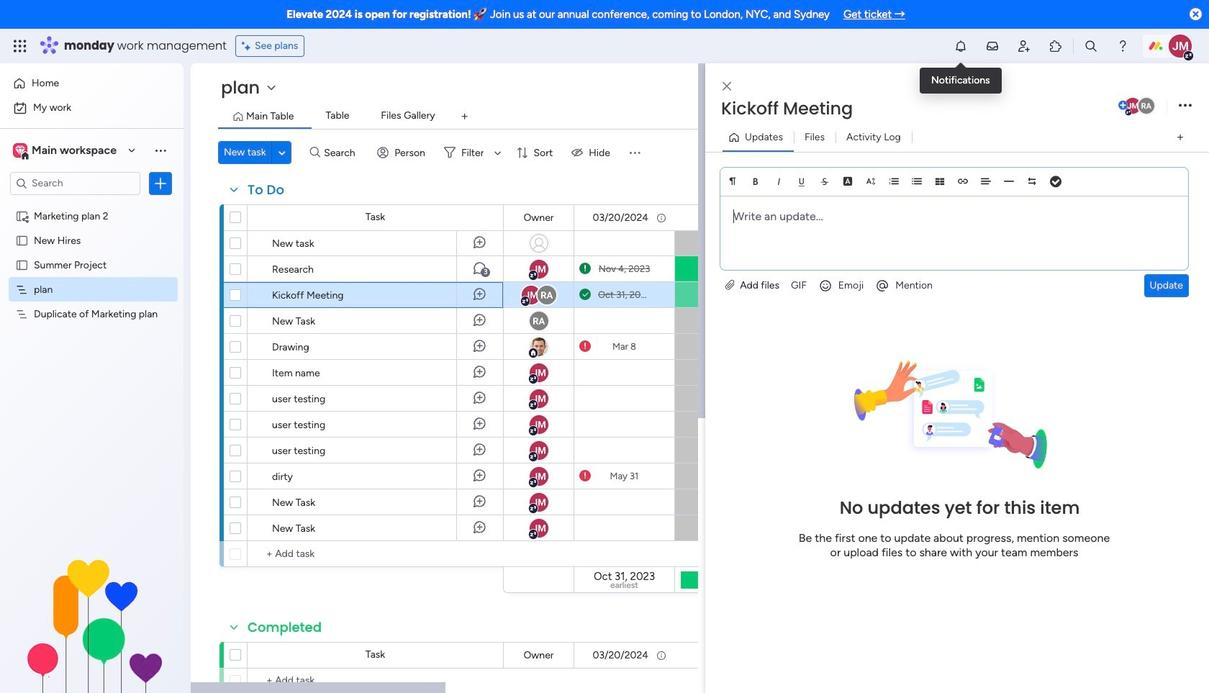 Task type: vqa. For each thing, say whether or not it's contained in the screenshot.
Notifications ICON
yes



Task type: locate. For each thing, give the bounding box(es) containing it.
tab list
[[218, 105, 1180, 130]]

v2 overdue deadline image
[[579, 262, 591, 276], [579, 469, 591, 483]]

column information image
[[656, 650, 667, 661]]

table image
[[935, 176, 945, 186]]

dapulse attachment image
[[726, 279, 735, 292]]

1 public board image from the top
[[15, 234, 29, 247]]

lottie animation image
[[0, 548, 184, 693]]

1 vertical spatial options image
[[153, 176, 168, 191]]

option
[[9, 72, 175, 95], [9, 96, 175, 119], [0, 203, 184, 206]]

+ Add task text field
[[255, 546, 497, 563], [255, 672, 497, 690]]

1 vertical spatial public board image
[[15, 258, 29, 272]]

notifications image
[[954, 39, 968, 53]]

v2 overdue deadline image
[[579, 340, 591, 353]]

None field
[[718, 97, 1116, 121], [244, 181, 288, 199], [520, 210, 557, 226], [589, 210, 652, 226], [244, 618, 325, 637], [520, 647, 557, 663], [589, 647, 652, 663], [718, 97, 1116, 121], [244, 181, 288, 199], [520, 210, 557, 226], [589, 210, 652, 226], [244, 618, 325, 637], [520, 647, 557, 663], [589, 647, 652, 663]]

public board image
[[15, 234, 29, 247], [15, 258, 29, 272]]

1 v2 overdue deadline image from the top
[[579, 262, 591, 276]]

format image
[[728, 176, 738, 186]]

v2 done deadline image
[[579, 288, 591, 302]]

0 vertical spatial public board image
[[15, 234, 29, 247]]

dapulse drag 2 image
[[708, 362, 712, 379]]

list box
[[0, 201, 184, 521]]

tab
[[453, 105, 476, 128]]

v2 search image
[[310, 144, 320, 161]]

0 horizontal spatial options image
[[153, 176, 168, 191]]

text color image
[[843, 176, 853, 186]]

ruby anderson image
[[1137, 96, 1156, 115]]

options image
[[1179, 96, 1192, 116], [153, 176, 168, 191]]

select product image
[[13, 39, 27, 53]]

0 vertical spatial v2 overdue deadline image
[[579, 262, 591, 276]]

1 vertical spatial v2 overdue deadline image
[[579, 469, 591, 483]]

Search field
[[320, 143, 364, 163]]

checklist image
[[1050, 177, 1062, 187]]

2 public board image from the top
[[15, 258, 29, 272]]

shareable board image
[[15, 209, 29, 223]]

search everything image
[[1084, 39, 1098, 53]]

1 + add task text field from the top
[[255, 546, 497, 563]]

2 v2 overdue deadline image from the top
[[579, 469, 591, 483]]

link image
[[958, 176, 968, 186]]

0 vertical spatial options image
[[1179, 96, 1192, 116]]

workspace selection element
[[10, 125, 124, 176]]

0 vertical spatial + add task text field
[[255, 546, 497, 563]]

menu image
[[153, 143, 168, 158], [628, 145, 642, 160]]

1 vertical spatial + add task text field
[[255, 672, 497, 690]]



Task type: describe. For each thing, give the bounding box(es) containing it.
close image
[[723, 81, 731, 92]]

0 horizontal spatial menu image
[[153, 143, 168, 158]]

monday marketplace image
[[1049, 39, 1063, 53]]

views and tools element
[[734, 32, 1194, 61]]

lottie animation element
[[0, 548, 184, 693]]

size image
[[866, 176, 876, 186]]

add view image
[[462, 111, 468, 122]]

see plans image
[[242, 38, 255, 54]]

0 vertical spatial option
[[9, 72, 175, 95]]

1 vertical spatial option
[[9, 96, 175, 119]]

line image
[[1004, 176, 1014, 186]]

jeremy miller image
[[1169, 35, 1192, 58]]

italic image
[[774, 176, 784, 186]]

underline image
[[797, 176, 807, 186]]

1 horizontal spatial menu image
[[628, 145, 642, 160]]

&bull; bullets image
[[912, 176, 922, 186]]

bold image
[[751, 176, 761, 186]]

Search in workspace field
[[30, 175, 120, 192]]

angle down image
[[279, 147, 286, 158]]

add view image
[[1178, 132, 1183, 143]]

2 vertical spatial option
[[0, 203, 184, 206]]

invite members image
[[1017, 39, 1031, 53]]

strikethrough image
[[820, 176, 830, 186]]

2 + add task text field from the top
[[255, 672, 497, 690]]

column information image
[[656, 212, 667, 223]]

change direction image
[[1027, 176, 1037, 186]]

arrow down image
[[489, 144, 506, 161]]

update feed image
[[985, 39, 1000, 53]]

align image
[[981, 176, 991, 186]]

help image
[[1116, 39, 1130, 53]]

dapulse addbtn image
[[1119, 101, 1128, 110]]

1. numbers image
[[889, 176, 899, 186]]

1 horizontal spatial options image
[[1179, 96, 1192, 116]]



